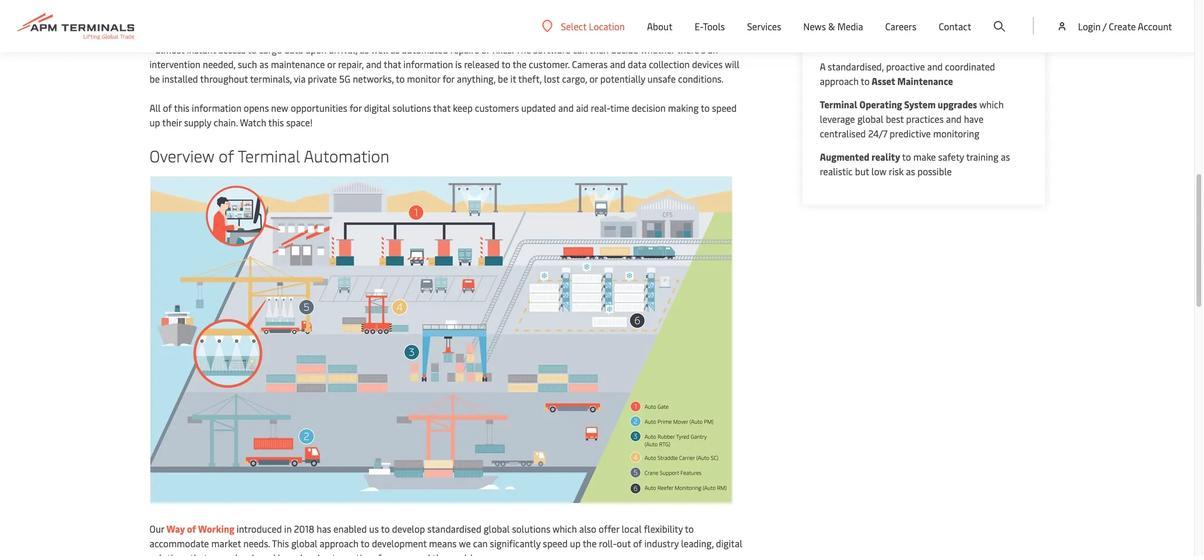 Task type: vqa. For each thing, say whether or not it's contained in the screenshot.
speed
yes



Task type: locate. For each thing, give the bounding box(es) containing it.
can up cameras
[[573, 43, 587, 56]]

2 horizontal spatial can
[[1012, 8, 1027, 20]]

1 vertical spatial up
[[570, 537, 581, 550]]

speed inside the all of this information opens new opportunities for digital solutions that keep customers updated and aid real-time decision making to speed up their supply chain. watch this space!
[[712, 101, 737, 114]]

digital
[[364, 101, 390, 114], [716, 537, 742, 550]]

speed down conditions.
[[712, 101, 737, 114]]

0 horizontal spatial practices
[[338, 552, 376, 557]]

the down the
[[513, 58, 527, 71]]

for right monitor
[[443, 72, 455, 85]]

time left decision
[[610, 101, 629, 114]]

whether
[[640, 43, 675, 56]]

can right we
[[473, 537, 488, 550]]

data down with
[[284, 43, 303, 56]]

customers inside near real-time edge computing with iot sensors that incorporate computer vision and ai will give customers what they've longed for some time - almost instant access to cargo data upon arrival, as well as automated repairs or fixes. the software can then decide whether there's an intervention needed, such as maintenance or repair, and that information is released to the customer. cameras and data collection devices will be installed throughout terminals, via private 5g networks, to monitor for anything, be it theft, lost cargo, or potentially unsafe conditions.
[[555, 29, 599, 41]]

this down new
[[268, 116, 284, 129]]

0 vertical spatial best
[[886, 113, 904, 125]]

0 vertical spatial approach
[[820, 75, 859, 87]]

chain.
[[214, 116, 238, 129]]

automated inside near real-time edge computing with iot sensors that incorporate computer vision and ai will give customers what they've longed for some time - almost instant access to cargo data upon arrival, as well as automated repairs or fixes. the software can then decide whether there's an intervention needed, such as maintenance or repair, and that information is released to the customer. cameras and data collection devices will be installed throughout terminals, via private 5g networks, to monitor for anything, be it theft, lost cargo, or potentially unsafe conditions.
[[402, 43, 448, 56]]

login / create account
[[1078, 20, 1172, 33]]

of right out
[[633, 537, 642, 550]]

e-tools
[[695, 20, 725, 33]]

0 horizontal spatial automated
[[402, 43, 448, 56]]

supply
[[184, 116, 211, 129]]

0 horizontal spatial best
[[318, 552, 336, 557]]

0 vertical spatial information
[[403, 58, 453, 71]]

to up leading, on the bottom of the page
[[685, 523, 694, 536]]

terminal operating system upgrades
[[820, 98, 977, 111]]

practices inside introduced in 2018 has enabled us to develop standardised global solutions which also offer local flexibility to accommodate market needs. this global approach to development means we can significantly speed up the roll-out of industry leading, digital solutions that were developed based on best practices from around the world.
[[338, 552, 376, 557]]

for up gates
[[871, 22, 883, 35]]

1 horizontal spatial approach
[[820, 75, 859, 87]]

installed
[[162, 72, 198, 85]]

customers up the then
[[555, 29, 599, 41]]

0 vertical spatial terminal
[[820, 98, 857, 111]]

approach down enabled
[[320, 537, 359, 550]]

0 horizontal spatial this
[[174, 101, 190, 114]]

0 vertical spatial can
[[1012, 8, 1027, 20]]

be inside where the biggest value can be achieved for customers and the terminal e.g. automated gates or crane support features
[[820, 22, 830, 35]]

0 horizontal spatial digital
[[364, 101, 390, 114]]

for inside the all of this information opens new opportunities for digital solutions that keep customers updated and aid real-time decision making to speed up their supply chain. watch this space!
[[350, 101, 362, 114]]

support
[[929, 37, 962, 50]]

and inside the which leverage global best practices and have centralised 24/7 predictive monitoring
[[946, 113, 962, 125]]

1 vertical spatial real-
[[591, 101, 610, 114]]

will right ai
[[519, 29, 533, 41]]

1 vertical spatial can
[[573, 43, 587, 56]]

speed right the significantly
[[543, 537, 568, 550]]

to inside the all of this information opens new opportunities for digital solutions that keep customers updated and aid real-time decision making to speed up their supply chain. watch this space!
[[701, 101, 710, 114]]

space!
[[286, 116, 313, 129]]

1 horizontal spatial which
[[979, 98, 1004, 111]]

will right devices
[[725, 58, 740, 71]]

0 horizontal spatial information
[[192, 101, 241, 114]]

offer
[[599, 523, 619, 536]]

will
[[519, 29, 533, 41], [725, 58, 740, 71]]

information up chain.
[[192, 101, 241, 114]]

the
[[516, 43, 531, 56]]

and up monitoring
[[946, 113, 962, 125]]

gates
[[868, 37, 891, 50]]

1 horizontal spatial best
[[886, 113, 904, 125]]

can up e.g.
[[1012, 8, 1027, 20]]

be down 'modular'
[[820, 22, 830, 35]]

which
[[979, 98, 1004, 111], [553, 523, 577, 536]]

flexibility
[[644, 523, 683, 536]]

of inside introduced in 2018 has enabled us to develop standardised global solutions which also offer local flexibility to accommodate market needs. this global approach to development means we can significantly speed up the roll-out of industry leading, digital solutions that were developed based on best practices from around the world.
[[633, 537, 642, 550]]

industry
[[644, 537, 679, 550]]

real- inside the all of this information opens new opportunities for digital solutions that keep customers updated and aid real-time decision making to speed up their supply chain. watch this space!
[[591, 101, 610, 114]]

2 vertical spatial global
[[291, 537, 317, 550]]

global up the significantly
[[484, 523, 510, 536]]

which inside introduced in 2018 has enabled us to develop standardised global solutions which also offer local flexibility to accommodate market needs. this global approach to development means we can significantly speed up the roll-out of industry leading, digital solutions that were developed based on best practices from around the world.
[[553, 523, 577, 536]]

1 vertical spatial will
[[725, 58, 740, 71]]

of inside the all of this information opens new opportunities for digital solutions that keep customers updated and aid real-time decision making to speed up their supply chain. watch this space!
[[163, 101, 172, 114]]

terminal down watch
[[238, 145, 300, 167]]

automated down achieved
[[820, 37, 866, 50]]

login / create account link
[[1057, 0, 1172, 52]]

a
[[820, 60, 826, 73]]

up down also in the left bottom of the page
[[570, 537, 581, 550]]

anything,
[[457, 72, 496, 85]]

the down also in the left bottom of the page
[[583, 537, 597, 550]]

repairs
[[450, 43, 479, 56]]

1 horizontal spatial global
[[484, 523, 510, 536]]

to up risk
[[902, 150, 911, 163]]

0 vertical spatial data
[[284, 43, 303, 56]]

speed inside introduced in 2018 has enabled us to develop standardised global solutions which also offer local flexibility to accommodate market needs. this global approach to development means we can significantly speed up the roll-out of industry leading, digital solutions that were developed based on best practices from around the world.
[[543, 537, 568, 550]]

ai
[[508, 29, 517, 41]]

achieved
[[832, 22, 869, 35]]

vision
[[464, 29, 488, 41]]

out
[[617, 537, 631, 550]]

operating
[[860, 98, 902, 111]]

which up have
[[979, 98, 1004, 111]]

0 vertical spatial which
[[979, 98, 1004, 111]]

approach
[[820, 75, 859, 87], [320, 537, 359, 550]]

practices
[[906, 113, 944, 125], [338, 552, 376, 557]]

leverage
[[820, 113, 855, 125]]

1 horizontal spatial time
[[610, 101, 629, 114]]

1 horizontal spatial practices
[[906, 113, 944, 125]]

practices down system
[[906, 113, 944, 125]]

0 vertical spatial up
[[150, 116, 160, 129]]

0 vertical spatial will
[[519, 29, 533, 41]]

global up 24/7
[[857, 113, 884, 125]]

0 horizontal spatial approach
[[320, 537, 359, 550]]

1 horizontal spatial terminal
[[820, 98, 857, 111]]

can inside near real-time edge computing with iot sensors that incorporate computer vision and ai will give customers what they've longed for some time - almost instant access to cargo data upon arrival, as well as automated repairs or fixes. the software can then decide whether there's an intervention needed, such as maintenance or repair, and that information is released to the customer. cameras and data collection devices will be installed throughout terminals, via private 5g networks, to monitor for anything, be it theft, lost cargo, or potentially unsafe conditions.
[[573, 43, 587, 56]]

and inside a standardised, proactive and coordinated approach to
[[927, 60, 943, 73]]

and up support
[[932, 22, 948, 35]]

1 horizontal spatial can
[[573, 43, 587, 56]]

on
[[305, 552, 315, 557]]

up down all
[[150, 116, 160, 129]]

of right all
[[163, 101, 172, 114]]

that down the well
[[384, 58, 401, 71]]

proactive
[[886, 60, 925, 73]]

as down cargo on the left top of page
[[259, 58, 269, 71]]

24/7
[[868, 127, 888, 140]]

practices inside the which leverage global best practices and have centralised 24/7 predictive monitoring
[[906, 113, 944, 125]]

decide
[[611, 43, 638, 56]]

safety
[[938, 150, 964, 163]]

best down terminal operating system upgrades
[[886, 113, 904, 125]]

tools
[[703, 20, 725, 33]]

practices down enabled
[[338, 552, 376, 557]]

1 horizontal spatial automated
[[820, 37, 866, 50]]

1 horizontal spatial real-
[[591, 101, 610, 114]]

risk
[[889, 165, 904, 178]]

2 horizontal spatial global
[[857, 113, 884, 125]]

1 horizontal spatial will
[[725, 58, 740, 71]]

real- right aid
[[591, 101, 610, 114]]

realistic
[[820, 165, 853, 178]]

1 vertical spatial terminal
[[238, 145, 300, 167]]

throughout
[[200, 72, 248, 85]]

solutions down monitor
[[393, 101, 431, 114]]

&
[[828, 20, 835, 33]]

monitor
[[407, 72, 440, 85]]

5g
[[339, 72, 351, 85]]

automation
[[304, 145, 390, 167]]

aid
[[576, 101, 589, 114]]

automated down computer
[[402, 43, 448, 56]]

incorporate
[[371, 29, 420, 41]]

services button
[[747, 0, 781, 52]]

1 vertical spatial practices
[[338, 552, 376, 557]]

1 horizontal spatial be
[[498, 72, 508, 85]]

means
[[429, 537, 457, 550]]

digital down 'networks,'
[[364, 101, 390, 114]]

which left also in the left bottom of the page
[[553, 523, 577, 536]]

introduced in 2018 has enabled us to develop standardised global solutions which also offer local flexibility to accommodate market needs. this global approach to development means we can significantly speed up the roll-out of industry leading, digital solutions that were developed based on best practices from around the world.
[[150, 523, 742, 557]]

approach down standardised,
[[820, 75, 859, 87]]

and inside where the biggest value can be achieved for customers and the terminal e.g. automated gates or crane support features
[[932, 22, 948, 35]]

to down us
[[361, 537, 370, 550]]

0 horizontal spatial which
[[553, 523, 577, 536]]

news & media
[[803, 20, 863, 33]]

or down careers
[[893, 37, 902, 50]]

automated inside where the biggest value can be achieved for customers and the terminal e.g. automated gates or crane support features
[[820, 37, 866, 50]]

information
[[403, 58, 453, 71], [192, 101, 241, 114]]

for down 5g
[[350, 101, 362, 114]]

or up 'released'
[[481, 43, 490, 56]]

to left monitor
[[396, 72, 405, 85]]

digital right leading, on the bottom of the page
[[716, 537, 742, 550]]

1 vertical spatial best
[[318, 552, 336, 557]]

2 vertical spatial solutions
[[150, 552, 188, 557]]

0 vertical spatial practices
[[906, 113, 944, 125]]

and
[[932, 22, 948, 35], [491, 29, 506, 41], [366, 58, 382, 71], [610, 58, 626, 71], [927, 60, 943, 73], [558, 101, 574, 114], [946, 113, 962, 125]]

that inside the all of this information opens new opportunities for digital solutions that keep customers updated and aid real-time decision making to speed up their supply chain. watch this space!
[[433, 101, 451, 114]]

information up monitor
[[403, 58, 453, 71]]

1 vertical spatial digital
[[716, 537, 742, 550]]

0 horizontal spatial can
[[473, 537, 488, 550]]

1 vertical spatial data
[[628, 58, 647, 71]]

customers
[[886, 22, 930, 35], [555, 29, 599, 41], [475, 101, 519, 114]]

updated
[[521, 101, 556, 114]]

solutions up the significantly
[[512, 523, 551, 536]]

location
[[589, 20, 625, 32]]

digital inside the all of this information opens new opportunities for digital solutions that keep customers updated and aid real-time decision making to speed up their supply chain. watch this space!
[[364, 101, 390, 114]]

0 vertical spatial real-
[[171, 29, 191, 41]]

decision
[[632, 101, 666, 114]]

0 horizontal spatial speed
[[543, 537, 568, 550]]

real- inside near real-time edge computing with iot sensors that incorporate computer vision and ai will give customers what they've longed for some time - almost instant access to cargo data upon arrival, as well as automated repairs or fixes. the software can then decide whether there's an intervention needed, such as maintenance or repair, and that information is released to the customer. cameras and data collection devices will be installed throughout terminals, via private 5g networks, to monitor for anything, be it theft, lost cargo, or potentially unsafe conditions.
[[171, 29, 191, 41]]

and inside the all of this information opens new opportunities for digital solutions that keep customers updated and aid real-time decision making to speed up their supply chain. watch this space!
[[558, 101, 574, 114]]

opens
[[244, 101, 269, 114]]

1 vertical spatial speed
[[543, 537, 568, 550]]

and left aid
[[558, 101, 574, 114]]

but
[[855, 165, 869, 178]]

that left keep on the left of the page
[[433, 101, 451, 114]]

1 horizontal spatial solutions
[[393, 101, 431, 114]]

coordinated
[[945, 60, 995, 73]]

reality
[[872, 150, 900, 163]]

1 vertical spatial approach
[[320, 537, 359, 550]]

can inside where the biggest value can be achieved for customers and the terminal e.g. automated gates or crane support features
[[1012, 8, 1027, 20]]

1 horizontal spatial information
[[403, 58, 453, 71]]

1 horizontal spatial this
[[268, 116, 284, 129]]

potentially
[[600, 72, 645, 85]]

1 vertical spatial solutions
[[512, 523, 551, 536]]

0 horizontal spatial up
[[150, 116, 160, 129]]

customers down it
[[475, 101, 519, 114]]

such
[[238, 58, 257, 71]]

2 horizontal spatial solutions
[[512, 523, 551, 536]]

where the biggest value can be achieved for customers and the terminal e.g. automated gates or crane support features
[[820, 8, 1027, 50]]

0 vertical spatial digital
[[364, 101, 390, 114]]

to right making
[[701, 101, 710, 114]]

value
[[988, 8, 1010, 20]]

be down intervention
[[150, 72, 160, 85]]

accommodate
[[150, 537, 209, 550]]

data down decide
[[628, 58, 647, 71]]

1 vertical spatial which
[[553, 523, 577, 536]]

terminal up leverage
[[820, 98, 857, 111]]

for
[[871, 22, 883, 35], [688, 29, 700, 41], [443, 72, 455, 85], [350, 101, 362, 114]]

2 horizontal spatial customers
[[886, 22, 930, 35]]

1 vertical spatial global
[[484, 523, 510, 536]]

customers inside the all of this information opens new opportunities for digital solutions that keep customers updated and aid real-time decision making to speed up their supply chain. watch this space!
[[475, 101, 519, 114]]

0 vertical spatial global
[[857, 113, 884, 125]]

all of this information opens new opportunities for digital solutions that keep customers updated and aid real-time decision making to speed up their supply chain. watch this space!
[[150, 101, 737, 129]]

1 horizontal spatial up
[[570, 537, 581, 550]]

2 horizontal spatial be
[[820, 22, 830, 35]]

this up their
[[174, 101, 190, 114]]

to make safety training as realistic but low risk as possible
[[820, 150, 1010, 178]]

0 horizontal spatial customers
[[475, 101, 519, 114]]

real- up almost
[[171, 29, 191, 41]]

the inside near real-time edge computing with iot sensors that incorporate computer vision and ai will give customers what they've longed for some time - almost instant access to cargo data upon arrival, as well as automated repairs or fixes. the software can then decide whether there's an intervention needed, such as maintenance or repair, and that information is released to the customer. cameras and data collection devices will be installed throughout terminals, via private 5g networks, to monitor for anything, be it theft, lost cargo, or potentially unsafe conditions.
[[513, 58, 527, 71]]

1 vertical spatial information
[[192, 101, 241, 114]]

to down standardised,
[[861, 75, 870, 87]]

the right where
[[939, 8, 953, 20]]

0 horizontal spatial real-
[[171, 29, 191, 41]]

0 vertical spatial solutions
[[393, 101, 431, 114]]

some
[[702, 29, 725, 41]]

0 vertical spatial speed
[[712, 101, 737, 114]]

time right some
[[727, 29, 746, 41]]

asset maintenance
[[870, 75, 953, 87]]

real-
[[171, 29, 191, 41], [591, 101, 610, 114]]

account
[[1138, 20, 1172, 33]]

best inside the which leverage global best practices and have centralised 24/7 predictive monitoring
[[886, 113, 904, 125]]

or up private
[[327, 58, 336, 71]]

that left the were
[[190, 552, 208, 557]]

customers up crane
[[886, 22, 930, 35]]

careers button
[[885, 0, 917, 52]]

modular
[[820, 8, 856, 20]]

as right risk
[[906, 165, 915, 178]]

the up support
[[950, 22, 964, 35]]

time up the "instant" on the top left of the page
[[191, 29, 210, 41]]

be left it
[[498, 72, 508, 85]]

solutions down accommodate
[[150, 552, 188, 557]]

computer
[[422, 29, 462, 41]]

all
[[150, 101, 161, 114]]

needs.
[[243, 537, 270, 550]]

training
[[966, 150, 999, 163]]

global up on at the bottom of the page
[[291, 537, 317, 550]]

1 horizontal spatial digital
[[716, 537, 742, 550]]

2 vertical spatial can
[[473, 537, 488, 550]]

and up maintenance
[[927, 60, 943, 73]]

that inside introduced in 2018 has enabled us to develop standardised global solutions which also offer local flexibility to accommodate market needs. this global approach to development means we can significantly speed up the roll-out of industry leading, digital solutions that were developed based on best practices from around the world.
[[190, 552, 208, 557]]

an
[[708, 43, 718, 56]]

up inside the all of this information opens new opportunities for digital solutions that keep customers updated and aid real-time decision making to speed up their supply chain. watch this space!
[[150, 116, 160, 129]]

1 horizontal spatial customers
[[555, 29, 599, 41]]

2 horizontal spatial time
[[727, 29, 746, 41]]

keep
[[453, 101, 473, 114]]

instant
[[187, 43, 216, 56]]

1 horizontal spatial speed
[[712, 101, 737, 114]]

best right on at the bottom of the page
[[318, 552, 336, 557]]



Task type: describe. For each thing, give the bounding box(es) containing it.
which inside the which leverage global best practices and have centralised 24/7 predictive monitoring
[[979, 98, 1004, 111]]

there's
[[677, 43, 706, 56]]

2018
[[294, 523, 314, 536]]

augmented reality
[[820, 150, 902, 163]]

our
[[150, 523, 164, 536]]

select
[[561, 20, 587, 32]]

have
[[964, 113, 984, 125]]

near real-time edge computing with iot sensors that incorporate computer vision and ai will give customers what they've longed for some time - almost instant access to cargo data upon arrival, as well as automated repairs or fixes. the software can then decide whether there's an intervention needed, such as maintenance or repair, and that information is released to the customer. cameras and data collection devices will be installed throughout terminals, via private 5g networks, to monitor for anything, be it theft, lost cargo, or potentially unsafe conditions.
[[150, 29, 746, 85]]

of down chain.
[[219, 145, 234, 167]]

devices
[[692, 58, 723, 71]]

overview of terminal automation
[[150, 145, 390, 167]]

edge
[[212, 29, 233, 41]]

collection
[[649, 58, 690, 71]]

local
[[622, 523, 642, 536]]

services
[[747, 20, 781, 33]]

released
[[464, 58, 500, 71]]

terminal automation 1000 image
[[150, 176, 732, 504]]

news
[[803, 20, 826, 33]]

it
[[510, 72, 516, 85]]

based
[[278, 552, 303, 557]]

or inside where the biggest value can be achieved for customers and the terminal e.g. automated gates or crane support features
[[893, 37, 902, 50]]

upon
[[305, 43, 327, 56]]

features
[[964, 37, 999, 50]]

0 horizontal spatial solutions
[[150, 552, 188, 557]]

theft,
[[518, 72, 542, 85]]

upgrades
[[938, 98, 977, 111]]

unsafe
[[648, 72, 676, 85]]

predictive
[[890, 127, 931, 140]]

customers inside where the biggest value can be achieved for customers and the terminal e.g. automated gates or crane support features
[[886, 22, 930, 35]]

up inside introduced in 2018 has enabled us to develop standardised global solutions which also offer local flexibility to accommodate market needs. this global approach to development means we can significantly speed up the roll-out of industry leading, digital solutions that were developed based on best practices from around the world.
[[570, 537, 581, 550]]

leading,
[[681, 537, 714, 550]]

well
[[371, 43, 388, 56]]

watch
[[240, 116, 266, 129]]

introduced
[[237, 523, 282, 536]]

system
[[904, 98, 936, 111]]

private
[[308, 72, 337, 85]]

e-tools button
[[695, 0, 725, 52]]

0 horizontal spatial time
[[191, 29, 210, 41]]

fixes.
[[492, 43, 514, 56]]

0 horizontal spatial global
[[291, 537, 317, 550]]

best inside introduced in 2018 has enabled us to develop standardised global solutions which also offer local flexibility to accommodate market needs. this global approach to development means we can significantly speed up the roll-out of industry leading, digital solutions that were developed based on best practices from around the world.
[[318, 552, 336, 557]]

1 vertical spatial this
[[268, 116, 284, 129]]

1 horizontal spatial data
[[628, 58, 647, 71]]

to up such
[[248, 43, 257, 56]]

iot
[[303, 29, 315, 41]]

longed
[[657, 29, 685, 41]]

cargo,
[[562, 72, 587, 85]]

their
[[162, 116, 182, 129]]

of right way
[[187, 523, 196, 536]]

0 horizontal spatial be
[[150, 72, 160, 85]]

about button
[[647, 0, 673, 52]]

that up "arrival,"
[[352, 29, 369, 41]]

as left the well
[[360, 43, 369, 56]]

from
[[378, 552, 398, 557]]

computing
[[235, 29, 280, 41]]

possible
[[918, 165, 952, 178]]

then
[[590, 43, 609, 56]]

solutions inside the all of this information opens new opportunities for digital solutions that keep customers updated and aid real-time decision making to speed up their supply chain. watch this space!
[[393, 101, 431, 114]]

centralised
[[820, 127, 866, 140]]

-
[[150, 43, 153, 56]]

standardised
[[427, 523, 481, 536]]

to inside to make safety training as realistic but low risk as possible
[[902, 150, 911, 163]]

0 horizontal spatial terminal
[[238, 145, 300, 167]]

approach inside introduced in 2018 has enabled us to develop standardised global solutions which also offer local flexibility to accommodate market needs. this global approach to development means we can significantly speed up the roll-out of industry leading, digital solutions that were developed based on best practices from around the world.
[[320, 537, 359, 550]]

customer.
[[529, 58, 570, 71]]

for up there's
[[688, 29, 700, 41]]

develop
[[392, 523, 425, 536]]

0 horizontal spatial data
[[284, 43, 303, 56]]

and up 'networks,'
[[366, 58, 382, 71]]

digital inside introduced in 2018 has enabled us to develop standardised global solutions which also offer local flexibility to accommodate market needs. this global approach to development means we can significantly speed up the roll-out of industry leading, digital solutions that were developed based on best practices from around the world.
[[716, 537, 742, 550]]

intervention
[[150, 58, 200, 71]]

lost
[[544, 72, 560, 85]]

or down cameras
[[589, 72, 598, 85]]

information inside near real-time edge computing with iot sensors that incorporate computer vision and ai will give customers what they've longed for some time - almost instant access to cargo data upon arrival, as well as automated repairs or fixes. the software can then decide whether there's an intervention needed, such as maintenance or repair, and that information is released to the customer. cameras and data collection devices will be installed throughout terminals, via private 5g networks, to monitor for anything, be it theft, lost cargo, or potentially unsafe conditions.
[[403, 58, 453, 71]]

software
[[533, 43, 571, 56]]

cameras
[[572, 58, 608, 71]]

near
[[150, 29, 169, 41]]

maintenance
[[271, 58, 325, 71]]

as down incorporate
[[391, 43, 400, 56]]

is
[[455, 58, 462, 71]]

approach inside a standardised, proactive and coordinated approach to
[[820, 75, 859, 87]]

terminals,
[[250, 72, 292, 85]]

to inside a standardised, proactive and coordinated approach to
[[861, 75, 870, 87]]

which leverage global best practices and have centralised 24/7 predictive monitoring
[[820, 98, 1004, 140]]

they've
[[624, 29, 654, 41]]

way
[[166, 523, 185, 536]]

development
[[372, 537, 427, 550]]

time inside the all of this information opens new opportunities for digital solutions that keep customers updated and aid real-time decision making to speed up their supply chain. watch this space!
[[610, 101, 629, 114]]

to down 'fixes.'
[[502, 58, 511, 71]]

around
[[401, 552, 430, 557]]

our way of working
[[150, 523, 234, 536]]

0 horizontal spatial will
[[519, 29, 533, 41]]

asset
[[872, 75, 895, 87]]

and up potentially at top
[[610, 58, 626, 71]]

also
[[579, 523, 596, 536]]

information inside the all of this information opens new opportunities for digital solutions that keep customers updated and aid real-time decision making to speed up their supply chain. watch this space!
[[192, 101, 241, 114]]

conditions.
[[678, 72, 724, 85]]

biggest
[[955, 8, 985, 20]]

in
[[284, 523, 292, 536]]

can inside introduced in 2018 has enabled us to develop standardised global solutions which also offer local flexibility to accommodate market needs. this global approach to development means we can significantly speed up the roll-out of industry leading, digital solutions that were developed based on best practices from around the world.
[[473, 537, 488, 550]]

news & media button
[[803, 0, 863, 52]]

augmented
[[820, 150, 870, 163]]

about
[[647, 20, 673, 33]]

as right training
[[1001, 150, 1010, 163]]

this
[[272, 537, 289, 550]]

monitoring
[[933, 127, 980, 140]]

give
[[536, 29, 553, 41]]

careers
[[885, 20, 917, 33]]

select location
[[561, 20, 625, 32]]

the down means
[[432, 552, 446, 557]]

for inside where the biggest value can be achieved for customers and the terminal e.g. automated gates or crane support features
[[871, 22, 883, 35]]

opportunities
[[291, 101, 347, 114]]

and left ai
[[491, 29, 506, 41]]

sensors
[[318, 29, 350, 41]]

login
[[1078, 20, 1101, 33]]

contact button
[[939, 0, 971, 52]]

to right us
[[381, 523, 390, 536]]

a standardised, proactive and coordinated approach to
[[820, 60, 995, 87]]

enabled
[[333, 523, 367, 536]]

crane
[[904, 37, 927, 50]]

market
[[211, 537, 241, 550]]

global inside the which leverage global best practices and have centralised 24/7 predictive monitoring
[[857, 113, 884, 125]]

via
[[294, 72, 306, 85]]

0 vertical spatial this
[[174, 101, 190, 114]]



